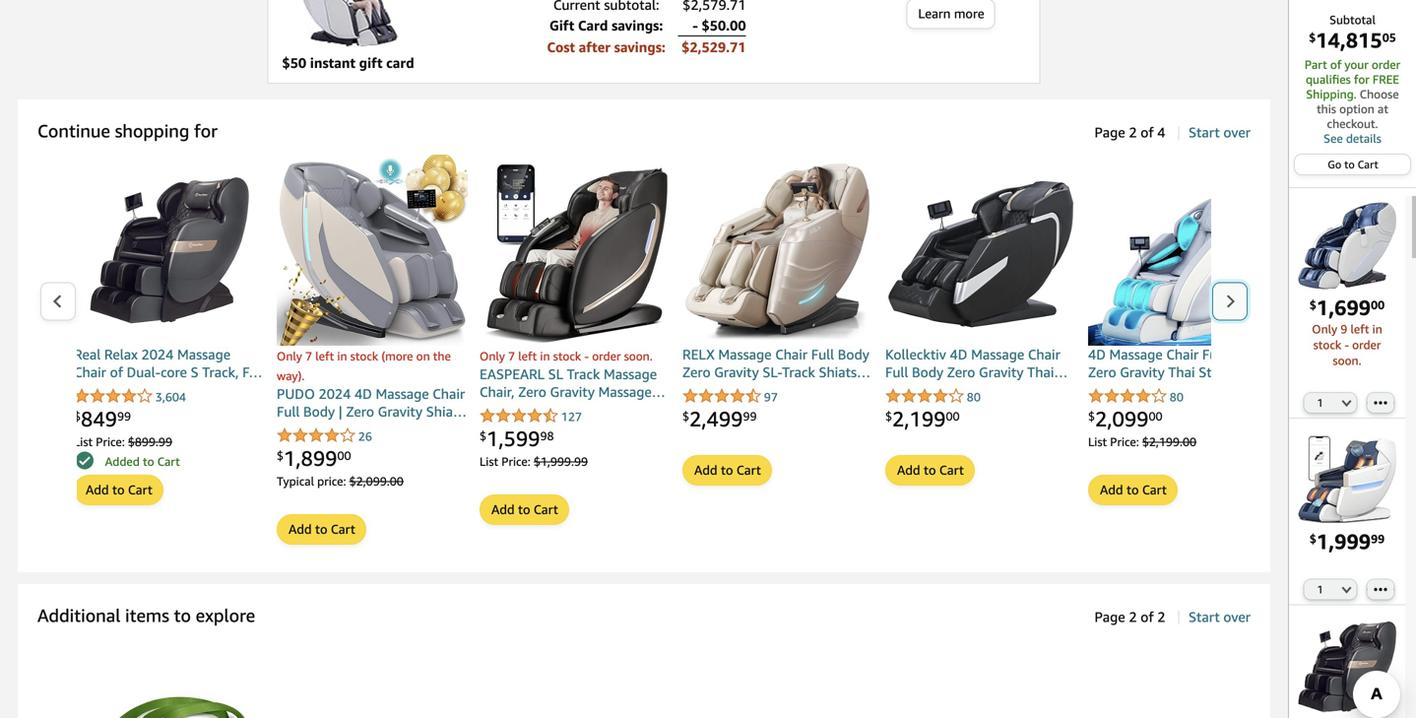 Task type: describe. For each thing, give the bounding box(es) containing it.
chair inside 4d massage chair full body zero gravity thai stretching…
[[1167, 346, 1199, 363]]

price: for 1,599
[[502, 455, 531, 468]]

cost
[[547, 39, 575, 55]]

relx massage chair full body zero gravity sl-track shiats…
[[683, 346, 871, 381]]

start over for continue shopping for
[[1189, 124, 1251, 140]]

2 for additional items to explore
[[1130, 609, 1138, 625]]

add to cart submit for core
[[75, 476, 162, 504]]

gift
[[359, 55, 383, 71]]

additional
[[37, 605, 121, 626]]

to for add to cart submit associated with thai
[[1127, 482, 1140, 498]]

add to cart for sl-
[[695, 463, 762, 478]]

1 horizontal spatial -
[[693, 17, 699, 34]]

massage inside only 7 left in stock - order soon. easpearl sl track massage chair, zero gravity massage…
[[604, 366, 657, 382]]

go
[[1329, 158, 1342, 171]]

- for only 9 left in stock - order soon.
[[1345, 338, 1350, 352]]

cart down $899.99 on the left bottom of page
[[157, 455, 180, 468]]

start over link for continue shopping for
[[1189, 124, 1251, 140]]

0 horizontal spatial for
[[194, 120, 218, 141]]

over for continue shopping for
[[1224, 124, 1251, 140]]

pudo
[[277, 386, 315, 402]]

chair inside kollecktiv 4d massage chair full body zero gravity thai…
[[1029, 346, 1061, 363]]

1,699
[[1317, 295, 1372, 320]]

gravity inside 4d massage chair full body zero gravity thai stretching…
[[1121, 364, 1165, 381]]

- $50.00
[[693, 17, 746, 34]]

98
[[540, 429, 554, 443]]

$ 1,599 98
[[480, 426, 554, 451]]

$2,199.00
[[1143, 435, 1197, 449]]

relx massage chair full body zero gravity sl-track shiatsu massage chair, 12 modes, airbag massage, with yoga stretch, foot m image
[[683, 155, 874, 346]]

97 link
[[683, 388, 778, 406]]

full inside only 7 left in stock (more on the way). pudo 2024 4d massage chair full body | zero gravity shia…
[[277, 404, 300, 420]]

sl-
[[763, 364, 782, 381]]

849
[[81, 406, 117, 431]]

massage…
[[599, 384, 666, 400]]

only for 1,899
[[277, 349, 302, 363]]

to for add to cart submit associated with gravity
[[924, 463, 937, 478]]

zero inside "relx massage chair full body zero gravity sl-track shiats…"
[[683, 364, 711, 381]]

alert image
[[76, 452, 94, 469]]

add to cart submit for gravity
[[887, 456, 974, 485]]

start for continue shopping for
[[1189, 124, 1221, 140]]

learn more button
[[908, 0, 995, 28]]

petsafe nylon dog leash - strong, durable, traditional style leash with easy to use bolt snap - 1 in. x 6 ft., apple green image
[[74, 639, 265, 718]]

add for real relax 2024 massage chair of dual-core s track, f…
[[86, 482, 109, 498]]

to for core add to cart submit
[[112, 482, 125, 498]]

7 for 1,599
[[508, 349, 515, 363]]

zero inside 4d massage chair full body zero gravity thai stretching…
[[1089, 364, 1117, 381]]

added
[[105, 455, 140, 468]]

order for only 9 left in stock - order soon.
[[1353, 338, 1382, 352]]

list price: $2,199.00
[[1089, 435, 1197, 449]]

stock for 1,899
[[350, 349, 379, 363]]

gravity inside kollecktiv 4d massage chair full body zero gravity thai…
[[979, 364, 1024, 381]]

choose
[[1361, 87, 1400, 101]]

to right items
[[174, 605, 191, 626]]

body inside only 7 left in stock (more on the way). pudo 2024 4d massage chair full body | zero gravity shia…
[[304, 404, 335, 420]]

card
[[578, 17, 608, 34]]

real relax 2024 massage chair of dual-core s track, f…
[[74, 346, 263, 381]]

next image
[[1226, 294, 1237, 309]]

subtotal $ 14,815 05
[[1310, 13, 1397, 52]]

$ for 849
[[74, 409, 81, 423]]

$50 instant gift card
[[282, 55, 414, 71]]

cart for add to cart submit associated with gravity
[[940, 463, 965, 478]]

$50
[[282, 55, 307, 71]]

dropdown image for 1,999
[[1342, 586, 1352, 594]]

add for kollecktiv 4d massage chair full body zero gravity thai…
[[898, 463, 921, 478]]

shia…
[[426, 404, 467, 420]]

soon. for only 9 left in stock - order soon.
[[1334, 354, 1362, 367]]

add to cart submit for sl-
[[684, 456, 771, 485]]

1,599
[[487, 426, 540, 451]]

instant
[[310, 55, 356, 71]]

shiats…
[[819, 364, 871, 381]]

of inside real relax 2024 massage chair of dual-core s track, f…
[[110, 364, 123, 381]]

00 for 2,099
[[1149, 409, 1163, 423]]

cart for add to cart submit associated with thai
[[1143, 482, 1168, 498]]

full inside 4d massage chair full body zero gravity thai stretching…
[[1203, 346, 1226, 363]]

gift card savings:
[[550, 17, 664, 34]]

easpearl
[[480, 366, 545, 382]]

body inside "relx massage chair full body zero gravity sl-track shiats…"
[[838, 346, 870, 363]]

for inside part of your order qualifies for free shipping.
[[1355, 72, 1370, 86]]

see
[[1324, 132, 1344, 145]]

thai
[[1169, 364, 1196, 381]]

see details link
[[1300, 131, 1407, 146]]

over for additional items to explore
[[1224, 609, 1251, 625]]

14,815
[[1317, 28, 1383, 52]]

$50.00
[[702, 17, 746, 34]]

thai…
[[1028, 364, 1069, 381]]

kollecktiv 4d massage chair full body zero gravity thai…
[[886, 346, 1069, 381]]

add for 4d massage chair full body zero gravity thai stretching…
[[1101, 482, 1124, 498]]

only for 1,599
[[480, 349, 505, 363]]

this
[[1318, 102, 1337, 116]]

add down typical on the bottom
[[289, 522, 312, 537]]

26 link
[[277, 428, 372, 445]]

way).
[[277, 369, 305, 383]]

track inside "relx massage chair full body zero gravity sl-track shiats…"
[[782, 364, 816, 381]]

1,999
[[1317, 529, 1372, 554]]

card
[[386, 55, 414, 71]]

add to cart down price:
[[289, 522, 356, 537]]

chair inside only 7 left in stock (more on the way). pudo 2024 4d massage chair full body | zero gravity shia…
[[433, 386, 465, 402]]

cost after savings:
[[547, 39, 666, 55]]

(more
[[382, 349, 413, 363]]

additional items to explore
[[37, 605, 255, 626]]

massage inside 4d massage chair full body zero gravity thai stretching…
[[1110, 346, 1163, 363]]

of inside part of your order qualifies for free shipping.
[[1331, 58, 1342, 71]]

stock inside only 9 left in stock - order soon.
[[1314, 338, 1342, 352]]

chair inside "relx massage chair full body zero gravity sl-track shiats…"
[[776, 346, 808, 363]]

option
[[1340, 102, 1375, 116]]

add to cart submit down price:
[[278, 515, 365, 544]]

$ 2,499 99
[[683, 406, 757, 431]]

$ for 1,599
[[480, 429, 487, 443]]

s
[[191, 364, 199, 381]]

only 9 left in stock - order soon.
[[1313, 322, 1383, 367]]

zero inside kollecktiv 4d massage chair full body zero gravity thai…
[[948, 364, 976, 381]]

relx
[[683, 346, 715, 363]]

body inside 4d massage chair full body zero gravity thai stretching…
[[1230, 346, 1261, 363]]

127
[[561, 410, 582, 424]]

typical price: $2,099.00
[[277, 474, 404, 488]]

97
[[764, 390, 778, 404]]

free
[[1374, 72, 1400, 86]]

gravity inside only 7 left in stock - order soon. easpearl sl track massage chair, zero gravity massage…
[[550, 384, 595, 400]]

zero inside only 7 left in stock (more on the way). pudo 2024 4d massage chair full body | zero gravity shia…
[[346, 404, 374, 420]]

$1,999.99
[[534, 455, 588, 468]]

$2,099.00
[[349, 474, 404, 488]]

list for 849
[[74, 435, 93, 449]]

list price: $1,999.99
[[480, 455, 588, 468]]

chair,
[[480, 384, 515, 400]]

|
[[339, 404, 343, 420]]

shipping.
[[1307, 87, 1357, 101]]

add to cart submit down the list price: $1,999.99
[[481, 496, 568, 524]]

2024 inside real relax 2024 massage chair of dual-core s track, f…
[[141, 346, 174, 363]]

gravity inside "relx massage chair full body zero gravity sl-track shiats…"
[[715, 364, 759, 381]]

9
[[1341, 322, 1348, 336]]

- for only 7 left in stock - order soon. easpearl sl track massage chair, zero gravity massage…
[[585, 349, 589, 363]]

previous image
[[52, 294, 63, 309]]

$ 2,099 00
[[1089, 406, 1163, 431]]

on
[[416, 349, 430, 363]]

your
[[1345, 58, 1369, 71]]

2 for continue shopping for
[[1130, 124, 1138, 140]]

cart for add to cart submit below the list price: $1,999.99
[[534, 502, 559, 517]]

item in your cart image
[[299, 0, 398, 53]]

gravity inside only 7 left in stock (more on the way). pudo 2024 4d massage chair full body | zero gravity shia…
[[378, 404, 423, 420]]

learn more
[[919, 6, 985, 21]]

4d massage chair full body zero gravity thai stretching with 57'' dual-core sl track, 6 auto massage mode, body scaning, ai v image
[[1089, 155, 1280, 346]]

$ for 1,699
[[1310, 298, 1317, 312]]



Task type: locate. For each thing, give the bounding box(es) containing it.
2 horizontal spatial left
[[1351, 322, 1370, 336]]

order
[[1373, 58, 1401, 71], [1353, 338, 1382, 352], [592, 349, 621, 363]]

easpearl sl track massage chair, zero gravity massage chairs full body with app, waist and calf heat, thai stretch, body scan image
[[480, 155, 671, 346]]

2 horizontal spatial price:
[[1111, 435, 1140, 449]]

1 horizontal spatial list
[[480, 455, 499, 468]]

1 80 from the left
[[967, 390, 981, 404]]

add to cart down the list price: $1,999.99
[[492, 502, 559, 517]]

1 80 link from the left
[[886, 388, 981, 406]]

only up way).
[[277, 349, 302, 363]]

$ inside $ 1,899 00
[[277, 449, 284, 463]]

track left shiats…
[[782, 364, 816, 381]]

0 vertical spatial start
[[1189, 124, 1221, 140]]

massage inside only 7 left in stock (more on the way). pudo 2024 4d massage chair full body | zero gravity shia…
[[376, 386, 429, 402]]

price: down $ 1,599 98
[[502, 455, 531, 468]]

dropdown image down only 9 left in stock - order soon. on the right of page
[[1342, 399, 1352, 407]]

start over link for additional items to explore
[[1189, 609, 1251, 625]]

4d massage chair full body zero gravity thai stretching…
[[1089, 346, 1278, 381]]

00
[[1372, 298, 1386, 312], [946, 409, 960, 423], [1149, 409, 1163, 423], [337, 449, 351, 463]]

soon. inside only 9 left in stock - order soon.
[[1334, 354, 1362, 367]]

99 down 3,604 link
[[117, 409, 131, 423]]

1 horizontal spatial 2024
[[319, 386, 351, 402]]

stock inside only 7 left in stock (more on the way). pudo 2024 4d massage chair full body | zero gravity shia…
[[350, 349, 379, 363]]

2024 inside only 7 left in stock (more on the way). pudo 2024 4d massage chair full body | zero gravity shia…
[[319, 386, 351, 402]]

$ 1,699 00
[[1310, 295, 1386, 320]]

$ inside $ 2,499 99
[[683, 409, 690, 423]]

- inside only 7 left in stock - order soon. easpearl sl track massage chair, zero gravity massage…
[[585, 349, 589, 363]]

2 horizontal spatial only
[[1313, 322, 1338, 336]]

to for add to cart submit below the list price: $1,999.99
[[518, 502, 531, 517]]

only inside only 9 left in stock - order soon.
[[1313, 322, 1338, 336]]

1 horizontal spatial 7
[[508, 349, 515, 363]]

in inside only 7 left in stock - order soon. easpearl sl track massage chair, zero gravity massage…
[[540, 349, 550, 363]]

full down "pudo"
[[277, 404, 300, 420]]

price: down '$ 2,099 00'
[[1111, 435, 1140, 449]]

stock for 1,599
[[553, 349, 582, 363]]

4d inside kollecktiv 4d massage chair full body zero gravity thai…
[[950, 346, 968, 363]]

gravity
[[715, 364, 759, 381], [979, 364, 1024, 381], [1121, 364, 1165, 381], [550, 384, 595, 400], [378, 404, 423, 420]]

continue
[[37, 120, 110, 141]]

$ for 1,999
[[1310, 532, 1317, 546]]

to down $899.99 on the left bottom of page
[[143, 455, 154, 468]]

to down list price: $2,199.00
[[1127, 482, 1140, 498]]

stock up sl
[[553, 349, 582, 363]]

in up sl
[[540, 349, 550, 363]]

add down 2,199
[[898, 463, 921, 478]]

1 for 1,699
[[1318, 396, 1324, 409]]

00 up typical price: $2,099.00
[[337, 449, 351, 463]]

soon. up massage…
[[624, 349, 653, 363]]

99 for 1,999
[[1372, 532, 1386, 546]]

shopping
[[115, 120, 190, 141]]

80 link up '$ 2,099 00'
[[1089, 388, 1184, 406]]

zero up '2,099'
[[1089, 364, 1117, 381]]

2 horizontal spatial in
[[1373, 322, 1383, 336]]

list up alert image
[[74, 435, 93, 449]]

in for 1,899
[[337, 349, 347, 363]]

track inside only 7 left in stock - order soon. easpearl sl track massage chair, zero gravity massage…
[[567, 366, 600, 382]]

add to cart down added
[[86, 482, 153, 498]]

only 7 left in stock (more on the way). pudo 2024 4d massage chair full body | zero gravity shia…
[[277, 349, 467, 420]]

00 up list price: $2,199.00
[[1149, 409, 1163, 423]]

1 horizontal spatial in
[[540, 349, 550, 363]]

2 80 link from the left
[[1089, 388, 1184, 406]]

list down '2,099'
[[1089, 435, 1108, 449]]

choose this option at checkout. see details
[[1318, 87, 1400, 145]]

pudo 2024 4d massage chair full body | zero gravity shia… link
[[277, 385, 468, 424]]

kollecktiv 4d massage chair full body zero gravity thai stretching with 57'' dual-core sl track, 12 auto massage mode, body s image
[[886, 155, 1077, 346]]

$ up only 9 left in stock - order soon. on the right of page
[[1310, 298, 1317, 312]]

page
[[1095, 124, 1126, 140], [1095, 609, 1126, 625]]

1 vertical spatial savings:
[[614, 39, 666, 55]]

cart down list price: $2,199.00
[[1143, 482, 1168, 498]]

0 horizontal spatial soon.
[[624, 349, 653, 363]]

zero up 127 link
[[519, 384, 547, 400]]

dropdown image down the $ 1,999 99
[[1342, 586, 1352, 594]]

chair
[[776, 346, 808, 363], [1029, 346, 1061, 363], [1167, 346, 1199, 363], [74, 364, 106, 381], [433, 386, 465, 402]]

core
[[161, 364, 187, 381]]

- up "$2,529.71"
[[693, 17, 699, 34]]

start over right page 2 of 2
[[1189, 609, 1251, 625]]

$ down chair,
[[480, 429, 487, 443]]

massage inside real relax 2024 massage chair of dual-core s track, f…
[[177, 346, 231, 363]]

sl
[[548, 366, 564, 382]]

1 horizontal spatial left
[[519, 349, 537, 363]]

track
[[782, 364, 816, 381], [567, 366, 600, 382]]

left inside only 7 left in stock (more on the way). pudo 2024 4d massage chair full body | zero gravity shia…
[[316, 349, 334, 363]]

1 vertical spatial start
[[1189, 609, 1221, 625]]

in inside only 7 left in stock (more on the way). pudo 2024 4d massage chair full body | zero gravity shia…
[[337, 349, 347, 363]]

cart down added to cart
[[128, 482, 153, 498]]

left for 1,899
[[316, 349, 334, 363]]

4d inside 4d massage chair full body zero gravity thai stretching…
[[1089, 346, 1106, 363]]

only 7 left in stock - order soon. easpearl sl track massage chair, zero gravity massage…
[[480, 349, 666, 400]]

start over link right 4
[[1189, 124, 1251, 140]]

irest sl track massage chair recliner, full body massage chair with zero gravity, bluetooth speaker, airbags, heating, and foot massage (blue) image
[[1299, 196, 1397, 295]]

gift
[[550, 17, 575, 34]]

$ up typical on the bottom
[[277, 449, 284, 463]]

kollecktiv 4d massage chair full body zero gravity thai… link
[[886, 346, 1077, 385]]

3,604 link
[[74, 388, 186, 406]]

4d up '2,099'
[[1089, 346, 1106, 363]]

1 vertical spatial page
[[1095, 609, 1126, 625]]

0 horizontal spatial -
[[585, 349, 589, 363]]

soon. inside only 7 left in stock - order soon. easpearl sl track massage chair, zero gravity massage…
[[624, 349, 653, 363]]

chair down the real
[[74, 364, 106, 381]]

1 over from the top
[[1224, 124, 1251, 140]]

1 horizontal spatial for
[[1355, 72, 1370, 86]]

add to cart for gravity
[[898, 463, 965, 478]]

99 down 97 link
[[743, 409, 757, 423]]

99 down iboomas zero gravity massage chair,app control massage chair full body with back and calf heating,electric leg extension,sl track,thai stretch,foot rollers,airbags,bluetooth,r8606(blue) image
[[1372, 532, 1386, 546]]

1 for 1,999
[[1318, 583, 1324, 596]]

00 inside $ 2,199 00
[[946, 409, 960, 423]]

7 for 1,899
[[306, 349, 312, 363]]

2 start over from the top
[[1189, 609, 1251, 625]]

zero right |
[[346, 404, 374, 420]]

full inside "relx massage chair full body zero gravity sl-track shiats…"
[[812, 346, 835, 363]]

1 start over from the top
[[1189, 124, 1251, 140]]

$ inside subtotal $ 14,815 05
[[1310, 31, 1317, 44]]

cart for core add to cart submit
[[128, 482, 153, 498]]

left inside only 7 left in stock - order soon. easpearl sl track massage chair, zero gravity massage…
[[519, 349, 537, 363]]

for right shopping at the top of the page
[[194, 120, 218, 141]]

1
[[1318, 396, 1324, 409], [1318, 583, 1324, 596]]

add to cart submit down $ 2,499 99 in the bottom of the page
[[684, 456, 771, 485]]

in for 1,599
[[540, 349, 550, 363]]

-
[[693, 17, 699, 34], [1345, 338, 1350, 352], [585, 349, 589, 363]]

$ for 2,499
[[683, 409, 690, 423]]

to for add to cart submit under price:
[[315, 522, 328, 537]]

0 vertical spatial start over
[[1189, 124, 1251, 140]]

more
[[955, 6, 985, 21]]

details
[[1347, 132, 1382, 145]]

0 vertical spatial start over link
[[1189, 124, 1251, 140]]

typical
[[277, 474, 314, 488]]

to down price:
[[315, 522, 328, 537]]

learn
[[919, 6, 951, 21]]

4
[[1158, 124, 1166, 140]]

left inside only 9 left in stock - order soon.
[[1351, 322, 1370, 336]]

order down $ 1,699 00
[[1353, 338, 1382, 352]]

$ for 2,199
[[886, 409, 893, 423]]

massage inside "relx massage chair full body zero gravity sl-track shiats…"
[[719, 346, 772, 363]]

00 up only 9 left in stock - order soon. on the right of page
[[1372, 298, 1386, 312]]

real relax 2024 massage chair of dual-core s track, full body massage recliner of zero gravity with app control, black and gr image
[[74, 155, 265, 346]]

$ 849 99
[[74, 406, 131, 431]]

0 vertical spatial dropdown image
[[1342, 399, 1352, 407]]

stock down 9
[[1314, 338, 1342, 352]]

soon. down 9
[[1334, 354, 1362, 367]]

savings: for gift card savings:
[[612, 17, 664, 34]]

1 horizontal spatial stock
[[553, 349, 582, 363]]

7 inside only 7 left in stock - order soon. easpearl sl track massage chair, zero gravity massage…
[[508, 349, 515, 363]]

2 start over link from the top
[[1189, 609, 1251, 625]]

soon. for only 7 left in stock - order soon. easpearl sl track massage chair, zero gravity massage…
[[624, 349, 653, 363]]

Add to Cart submit
[[684, 456, 771, 485], [887, 456, 974, 485], [75, 476, 162, 504], [1090, 476, 1177, 504], [481, 496, 568, 524], [278, 515, 365, 544]]

kollecktiv
[[886, 346, 947, 363]]

continue shopping for
[[37, 120, 218, 141]]

2 dropdown image from the top
[[1342, 586, 1352, 594]]

add down list price: $2,199.00
[[1101, 482, 1124, 498]]

cart for add to cart submit under price:
[[331, 522, 356, 537]]

go to cart
[[1329, 158, 1379, 171]]

1 horizontal spatial track
[[782, 364, 816, 381]]

price:
[[317, 474, 346, 488]]

left up pudo 2024 4d massage chair full body | zero gravity shia… 'link' at bottom
[[316, 349, 334, 363]]

2
[[1130, 124, 1138, 140], [1130, 609, 1138, 625], [1158, 609, 1166, 625]]

real
[[74, 346, 101, 363]]

0 horizontal spatial price:
[[96, 435, 125, 449]]

7 up "pudo"
[[306, 349, 312, 363]]

real relax 2024 massage chair of dual-core s track, f… link
[[74, 346, 265, 385]]

left
[[1351, 322, 1370, 336], [316, 349, 334, 363], [519, 349, 537, 363]]

left up the easpearl
[[519, 349, 537, 363]]

$ for 1,899
[[277, 449, 284, 463]]

in left (more
[[337, 349, 347, 363]]

start for additional items to explore
[[1189, 609, 1221, 625]]

to down $ 2,199 00
[[924, 463, 937, 478]]

only inside only 7 left in stock (more on the way). pudo 2024 4d massage chair full body | zero gravity shia…
[[277, 349, 302, 363]]

1 horizontal spatial only
[[480, 349, 505, 363]]

00 for 2,199
[[946, 409, 960, 423]]

added to cart
[[105, 455, 180, 468]]

1 horizontal spatial 80 link
[[1089, 388, 1184, 406]]

price: for 849
[[96, 435, 125, 449]]

massage inside kollecktiv 4d massage chair full body zero gravity thai…
[[972, 346, 1025, 363]]

00 inside $ 1,899 00
[[337, 449, 351, 463]]

in inside only 9 left in stock - order soon.
[[1373, 322, 1383, 336]]

1 horizontal spatial price:
[[502, 455, 531, 468]]

1 vertical spatial for
[[194, 120, 218, 141]]

$ inside '$ 2,099 00'
[[1089, 409, 1096, 423]]

99 for 849
[[117, 409, 131, 423]]

cart down the list price: $1,999.99
[[534, 502, 559, 517]]

1 vertical spatial start over
[[1189, 609, 1251, 625]]

2024
[[141, 346, 174, 363], [319, 386, 351, 402]]

1 horizontal spatial 99
[[743, 409, 757, 423]]

dropdown image for 1,699
[[1342, 399, 1352, 407]]

qualifies
[[1307, 72, 1352, 86]]

$ down iboomas zero gravity massage chair,app control massage chair full body with back and calf heating,electric leg extension,sl track,thai stretch,foot rollers,airbags,bluetooth,r8606(blue) image
[[1310, 532, 1317, 546]]

only up the easpearl
[[480, 349, 505, 363]]

massage right kollecktiv
[[972, 346, 1025, 363]]

1 horizontal spatial 80
[[1170, 390, 1184, 404]]

part of your order qualifies for free shipping.
[[1305, 58, 1401, 101]]

1 page from the top
[[1095, 124, 1126, 140]]

$ inside the $ 1,999 99
[[1310, 532, 1317, 546]]

2 7 from the left
[[508, 349, 515, 363]]

full inside kollecktiv 4d massage chair full body zero gravity thai…
[[886, 364, 909, 381]]

full down kollecktiv
[[886, 364, 909, 381]]

to down $ 2,499 99 in the bottom of the page
[[721, 463, 734, 478]]

page for continue shopping for
[[1095, 124, 1126, 140]]

1 vertical spatial 2024
[[319, 386, 351, 402]]

0 horizontal spatial stock
[[350, 349, 379, 363]]

1 horizontal spatial 4d
[[950, 346, 968, 363]]

list for 1,599
[[480, 455, 499, 468]]

2 horizontal spatial list
[[1089, 435, 1108, 449]]

2 horizontal spatial 99
[[1372, 532, 1386, 546]]

start over
[[1189, 124, 1251, 140], [1189, 609, 1251, 625]]

1 vertical spatial start over link
[[1189, 609, 1251, 625]]

add to cart submit down list price: $2,199.00
[[1090, 476, 1177, 504]]

the
[[433, 349, 451, 363]]

99 inside $ 2,499 99
[[743, 409, 757, 423]]

page for additional items to explore
[[1095, 609, 1126, 625]]

7 inside only 7 left in stock (more on the way). pudo 2024 4d massage chair full body | zero gravity shia…
[[306, 349, 312, 363]]

1 dropdown image from the top
[[1342, 399, 1352, 407]]

$ inside $ 849 99
[[74, 409, 81, 423]]

2 horizontal spatial -
[[1345, 338, 1350, 352]]

track,
[[202, 364, 239, 381]]

$2,529.71
[[682, 39, 746, 55]]

$ for 2,099
[[1089, 409, 1096, 423]]

body down kollecktiv
[[912, 364, 944, 381]]

relx massage chair full body zero gravity sl-track shiats… link
[[683, 346, 874, 385]]

only inside only 7 left in stock - order soon. easpearl sl track massage chair, zero gravity massage…
[[480, 349, 505, 363]]

00 for 1,699
[[1372, 298, 1386, 312]]

to down the list price: $1,999.99
[[518, 502, 531, 517]]

price: for 2,099
[[1111, 435, 1140, 449]]

0 vertical spatial savings:
[[612, 17, 664, 34]]

list down the 1,599
[[480, 455, 499, 468]]

order up easpearl sl track massage chair, zero gravity massage… link
[[592, 349, 621, 363]]

00 inside $ 1,699 00
[[1372, 298, 1386, 312]]

0 horizontal spatial 80 link
[[886, 388, 981, 406]]

iboomas zero gravity massage chair,app control massage chair full body with back and calf heating,electric leg extension,sl track,thai stretch,foot rollers,airbags,bluetooth,r8606(blue) image
[[1299, 430, 1397, 529]]

easpearl sl track massage chair, zero gravity massage… link
[[480, 366, 671, 404]]

05
[[1383, 31, 1397, 44]]

part
[[1305, 58, 1328, 71]]

0 vertical spatial for
[[1355, 72, 1370, 86]]

4d inside only 7 left in stock (more on the way). pudo 2024 4d massage chair full body | zero gravity shia…
[[355, 386, 372, 402]]

80 link for zero
[[886, 388, 981, 406]]

zero inside only 7 left in stock - order soon. easpearl sl track massage chair, zero gravity massage…
[[519, 384, 547, 400]]

$ inside $ 2,199 00
[[886, 409, 893, 423]]

1 start from the top
[[1189, 124, 1221, 140]]

1 1 from the top
[[1318, 396, 1324, 409]]

start over for additional items to explore
[[1189, 609, 1251, 625]]

add down the list price: $1,999.99
[[492, 502, 515, 517]]

0 horizontal spatial list
[[74, 435, 93, 449]]

cart
[[1358, 158, 1379, 171], [157, 455, 180, 468], [737, 463, 762, 478], [940, 463, 965, 478], [128, 482, 153, 498], [1143, 482, 1168, 498], [534, 502, 559, 517], [331, 522, 356, 537]]

price: up added
[[96, 435, 125, 449]]

order for only 7 left in stock - order soon. easpearl sl track massage chair, zero gravity massage…
[[592, 349, 621, 363]]

1 start over link from the top
[[1189, 124, 1251, 140]]

4d massage chair full body zero gravity thai stretching… link
[[1089, 346, 1280, 385]]

soon.
[[624, 349, 653, 363], [1334, 354, 1362, 367]]

$ 1,899 00
[[277, 446, 351, 470]]

stretching…
[[1199, 364, 1278, 381]]

to right go
[[1345, 158, 1356, 171]]

2 horizontal spatial stock
[[1314, 338, 1342, 352]]

gravity up 97 link
[[715, 364, 759, 381]]

0 horizontal spatial track
[[567, 366, 600, 382]]

2 horizontal spatial 4d
[[1089, 346, 1106, 363]]

order up "free"
[[1373, 58, 1401, 71]]

$ down kollecktiv
[[886, 409, 893, 423]]

chair inside real relax 2024 massage chair of dual-core s track, f…
[[74, 364, 106, 381]]

body left |
[[304, 404, 335, 420]]

- down 9
[[1345, 338, 1350, 352]]

2 start from the top
[[1189, 609, 1221, 625]]

1 vertical spatial dropdown image
[[1342, 586, 1352, 594]]

cart down $ 2,499 99 in the bottom of the page
[[737, 463, 762, 478]]

add to cart for core
[[86, 482, 153, 498]]

page 2 of 4
[[1095, 124, 1166, 140]]

99 inside the $ 1,999 99
[[1372, 532, 1386, 546]]

0 vertical spatial page
[[1095, 124, 1126, 140]]

gravity down sl
[[550, 384, 595, 400]]

massage up sl-
[[719, 346, 772, 363]]

order inside only 7 left in stock - order soon. easpearl sl track massage chair, zero gravity massage…
[[592, 349, 621, 363]]

127 link
[[480, 408, 582, 426]]

0 horizontal spatial 80
[[967, 390, 981, 404]]

1,899
[[284, 446, 337, 470]]

stock inside only 7 left in stock - order soon. easpearl sl track massage chair, zero gravity massage…
[[553, 349, 582, 363]]

1 vertical spatial over
[[1224, 609, 1251, 625]]

body inside kollecktiv 4d massage chair full body zero gravity thai…
[[912, 364, 944, 381]]

add to cart submit down $ 2,199 00
[[887, 456, 974, 485]]

massage
[[177, 346, 231, 363], [719, 346, 772, 363], [972, 346, 1025, 363], [1110, 346, 1163, 363], [604, 366, 657, 382], [376, 386, 429, 402]]

real relax 2024 massage chair of dual-core s track, full body massage recliner of zero gravity with app control, black and gray image
[[1299, 617, 1397, 716]]

list price: $899.99
[[74, 435, 172, 449]]

for
[[1355, 72, 1370, 86], [194, 120, 218, 141]]

start right page 2 of 2
[[1189, 609, 1221, 625]]

00 down kollecktiv 4d massage chair full body zero gravity thai…
[[946, 409, 960, 423]]

start over link right page 2 of 2
[[1189, 609, 1251, 625]]

cart for sl- add to cart submit
[[737, 463, 762, 478]]

add to cart submit for thai
[[1090, 476, 1177, 504]]

80 for gravity
[[967, 390, 981, 404]]

$
[[1310, 31, 1317, 44], [1310, 298, 1317, 312], [74, 409, 81, 423], [683, 409, 690, 423], [886, 409, 893, 423], [1089, 409, 1096, 423], [480, 429, 487, 443], [277, 449, 284, 463], [1310, 532, 1317, 546]]

savings: up cost after savings:
[[612, 17, 664, 34]]

0 horizontal spatial 4d
[[355, 386, 372, 402]]

pudo 2024 4d massage chair full body | zero gravity shiatsu massage chairs recliner with ai voice with heated sl track blueto image
[[277, 155, 468, 346]]

80 link up $ 2,199 00
[[886, 388, 981, 406]]

0 horizontal spatial in
[[337, 349, 347, 363]]

massage down (more
[[376, 386, 429, 402]]

track right sl
[[567, 366, 600, 382]]

2 80 from the left
[[1170, 390, 1184, 404]]

list
[[74, 435, 93, 449], [1089, 435, 1108, 449], [480, 455, 499, 468]]

dropdown image
[[1342, 399, 1352, 407], [1342, 586, 1352, 594]]

80 for thai
[[1170, 390, 1184, 404]]

0 horizontal spatial 99
[[117, 409, 131, 423]]

26
[[358, 430, 372, 443]]

99 inside $ 849 99
[[117, 409, 131, 423]]

$ inside $ 1,699 00
[[1310, 298, 1317, 312]]

1 vertical spatial 1
[[1318, 583, 1324, 596]]

00 inside '$ 2,099 00'
[[1149, 409, 1163, 423]]

add for relx massage chair full body zero gravity sl-track shiats…
[[695, 463, 718, 478]]

2,199
[[893, 406, 946, 431]]

list for 2,099
[[1089, 435, 1108, 449]]

subtotal
[[1330, 13, 1376, 27]]

$ up list price: $2,199.00
[[1089, 409, 1096, 423]]

add to cart for thai
[[1101, 482, 1168, 498]]

$ 1,999 99
[[1310, 529, 1386, 554]]

savings: for cost after savings:
[[614, 39, 666, 55]]

zero
[[683, 364, 711, 381], [948, 364, 976, 381], [1089, 364, 1117, 381], [519, 384, 547, 400], [346, 404, 374, 420]]

start over right 4
[[1189, 124, 1251, 140]]

full
[[812, 346, 835, 363], [1203, 346, 1226, 363], [886, 364, 909, 381], [277, 404, 300, 420]]

2 page from the top
[[1095, 609, 1126, 625]]

$ down 97 link
[[683, 409, 690, 423]]

gravity left thai
[[1121, 364, 1165, 381]]

to for sl- add to cart submit
[[721, 463, 734, 478]]

80 link for gravity
[[1089, 388, 1184, 406]]

body
[[838, 346, 870, 363], [1230, 346, 1261, 363], [912, 364, 944, 381], [304, 404, 335, 420]]

00 for 1,899
[[337, 449, 351, 463]]

4d up 26
[[355, 386, 372, 402]]

1 down 1,999
[[1318, 583, 1324, 596]]

1 7 from the left
[[306, 349, 312, 363]]

page 2 of 2
[[1095, 609, 1166, 625]]

0 horizontal spatial left
[[316, 349, 334, 363]]

99 for 2,499
[[743, 409, 757, 423]]

$ up part
[[1310, 31, 1317, 44]]

order inside part of your order qualifies for free shipping.
[[1373, 58, 1401, 71]]

0 horizontal spatial only
[[277, 349, 302, 363]]

$ inside $ 1,599 98
[[480, 429, 487, 443]]

chair up thai…
[[1029, 346, 1061, 363]]

2024 up |
[[319, 386, 351, 402]]

order inside only 9 left in stock - order soon.
[[1353, 338, 1382, 352]]

0 horizontal spatial 7
[[306, 349, 312, 363]]

0 horizontal spatial 2024
[[141, 346, 174, 363]]

explore
[[196, 605, 255, 626]]

2 1 from the top
[[1318, 583, 1324, 596]]

0 vertical spatial over
[[1224, 124, 1251, 140]]

only left 9
[[1313, 322, 1338, 336]]

0 vertical spatial 1
[[1318, 396, 1324, 409]]

chair up 'shia…'
[[433, 386, 465, 402]]

left for 1,599
[[519, 349, 537, 363]]

chair up sl-
[[776, 346, 808, 363]]

go to cart link
[[1296, 155, 1411, 174]]

cart down "details"
[[1358, 158, 1379, 171]]

0 vertical spatial 2024
[[141, 346, 174, 363]]

1 horizontal spatial soon.
[[1334, 354, 1362, 367]]

add to cart down $ 2,199 00
[[898, 463, 965, 478]]

- inside only 9 left in stock - order soon.
[[1345, 338, 1350, 352]]

of
[[1331, 58, 1342, 71], [1141, 124, 1154, 140], [110, 364, 123, 381], [1141, 609, 1154, 625]]

80 link
[[886, 388, 981, 406], [1089, 388, 1184, 406]]

4d right kollecktiv
[[950, 346, 968, 363]]

2 over from the top
[[1224, 609, 1251, 625]]

massage up '$ 2,099 00'
[[1110, 346, 1163, 363]]

add to cart
[[695, 463, 762, 478], [898, 463, 965, 478], [86, 482, 153, 498], [1101, 482, 1168, 498], [492, 502, 559, 517], [289, 522, 356, 537]]

massage up s
[[177, 346, 231, 363]]

add to cart down $ 2,499 99 in the bottom of the page
[[695, 463, 762, 478]]



Task type: vqa. For each thing, say whether or not it's contained in the screenshot.
qualifies
yes



